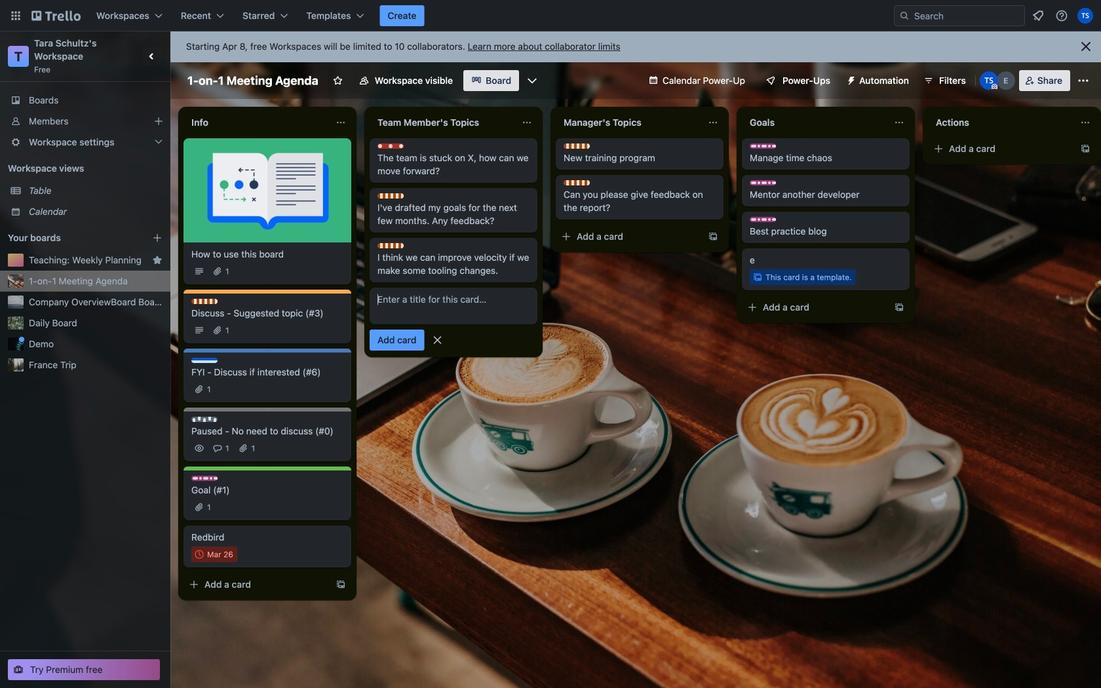 Task type: locate. For each thing, give the bounding box(es) containing it.
color: orange, title: "discuss" element
[[564, 144, 590, 149], [564, 180, 590, 185], [378, 193, 404, 199], [378, 243, 404, 248], [191, 299, 218, 304]]

cancel image
[[431, 334, 444, 347]]

search image
[[899, 10, 910, 21]]

None text field
[[556, 112, 703, 133]]

0 horizontal spatial create from template… image
[[708, 231, 718, 242]]

2 horizontal spatial create from template… image
[[1080, 144, 1091, 154]]

sm image
[[841, 70, 859, 88]]

None text field
[[184, 112, 330, 133], [370, 112, 516, 133], [742, 112, 889, 133], [928, 112, 1075, 133], [184, 112, 330, 133], [370, 112, 516, 133], [742, 112, 889, 133], [928, 112, 1075, 133]]

1 vertical spatial create from template… image
[[708, 231, 718, 242]]

1 horizontal spatial create from template… image
[[894, 302, 904, 313]]

back to home image
[[31, 5, 81, 26]]

Enter a title for this card… text field
[[370, 288, 537, 324]]

color: pink, title: "goal" element
[[750, 144, 776, 149], [750, 180, 776, 185], [750, 217, 776, 222], [191, 476, 218, 481]]

None checkbox
[[191, 547, 237, 562]]

2 vertical spatial create from template… image
[[894, 302, 904, 313]]

0 vertical spatial create from template… image
[[1080, 144, 1091, 154]]

starred icon image
[[152, 255, 163, 265]]

0 notifications image
[[1030, 8, 1046, 24]]

ethanhunt1 (ethanhunt117) image
[[997, 71, 1015, 90]]

create from template… image
[[1080, 144, 1091, 154], [708, 231, 718, 242], [894, 302, 904, 313]]



Task type: describe. For each thing, give the bounding box(es) containing it.
color: red, title: "blocker" element
[[378, 144, 404, 149]]

Board name text field
[[181, 70, 325, 91]]

workspace navigation collapse icon image
[[143, 47, 161, 66]]

color: blue, title: "fyi" element
[[191, 358, 218, 363]]

customize views image
[[526, 74, 539, 87]]

open information menu image
[[1055, 9, 1068, 22]]

tara schultz (taraschultz7) image
[[980, 71, 998, 90]]

primary element
[[0, 0, 1101, 31]]

create from template… image
[[336, 579, 346, 590]]

color: black, title: "paused" element
[[191, 417, 218, 422]]

Search field
[[894, 5, 1025, 26]]

this member is an admin of this board. image
[[992, 84, 997, 90]]

star or unstar board image
[[333, 75, 343, 86]]

your boards with 6 items element
[[8, 230, 132, 246]]

add board image
[[152, 233, 163, 243]]

show menu image
[[1077, 74, 1090, 87]]

tara schultz (taraschultz7) image
[[1078, 8, 1093, 24]]



Task type: vqa. For each thing, say whether or not it's contained in the screenshot.
checkbox
yes



